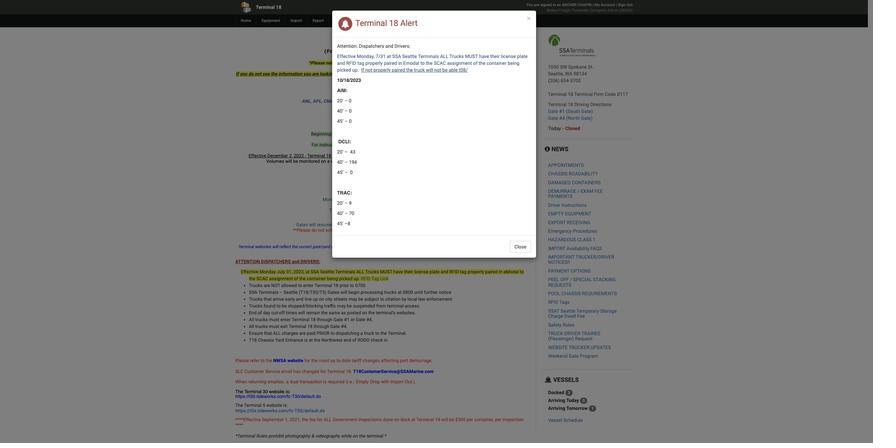 Task type: vqa. For each thing, say whether or not it's contained in the screenshot.
the bottommost truck
yes



Task type: describe. For each thing, give the bounding box(es) containing it.
info circle image
[[545, 146, 551, 152]]

please inside if you do not see the information you are looking for, please refer to the menu items above or the links under news on the right-hand side of the screen.
[[344, 71, 357, 76]]

- inside effective december 2, 2022 - terminal 18 will temporarily be closing gate/yard operations on fridays due to ongoing volume declines volumes will be monitored on a weekly basis and when conditions improve, friday gate/yard operations will resume.
[[305, 153, 307, 158]]

effective for effective monday july 31, 2023, at ssa seattle terminals all trucks must have their license plate and rfid tag properly paired in emodal to the scac assignment of the container being picked up.
[[241, 269, 259, 274]]

0 vertical spatial through
[[317, 317, 333, 322]]

website for the terminal 30 website is:
[[269, 389, 285, 394]]

at up by
[[398, 290, 402, 295]]

be down 2022
[[293, 159, 298, 164]]

hand
[[498, 71, 508, 76]]

for for 18:
[[321, 369, 326, 374]]

links
[[435, 71, 445, 76]]

1 reflect from the left
[[280, 244, 291, 249]]

container inside beginning june 3, 2023, t18 will be open for a this will not affect container free time.
[[383, 137, 402, 142]]

website trucker updates link
[[549, 345, 612, 350]]

here,
[[389, 48, 403, 54]]

current
[[299, 244, 312, 249]]

for,
[[336, 71, 343, 76]]

- right the 3rd
[[396, 186, 397, 191]]

early
[[285, 297, 295, 302]]

will inside terminal websites will reflect the current gate/yard schedules. please do not rely on information from outside parties as they may not reflect the most up to date information.*
[[272, 244, 278, 249]]

be up off
[[282, 303, 287, 309]]

terminals inside trucks are not allowed to enter terminal 18 prior to 0700. ssa terminals – seattle (t18/t30/t5) gates will begin processing trucks at 0800 until further notice trucks that arrive early and line up on city streets may be subject to citation by local law enforcement. trucks found to be stopped/blocking traffic may be suspended from terminal access. end of day cut-off times will remain the same as posted on the terminal's websites. all trucks must enter terminal 18 through gate #1 or gate #4. all trucks must exit terminal 18 through gate #4. ensure that all charges are paid prior to dispatching a truck to the terminal. t18 chassis yard entrance is at the northwest end of rodo check in.
[[259, 290, 279, 295]]

× button
[[528, 14, 531, 23]]

of right end on the bottom of the page
[[353, 338, 357, 343]]

drivers:
[[301, 259, 321, 264]]

18 up streets
[[334, 283, 339, 288]]

plate inside effective monday, 7/31 at ssa seattle terminals all trucks must have their license plate and rfid tag properly paired in emodal to the scac assignment of the container being picked up.
[[518, 54, 528, 59]]

0 horizontal spatial most
[[319, 358, 330, 363]]

2021,
[[290, 417, 301, 422]]

being inside effective monday, 7/31 at ssa seattle terminals all trucks must have their license plate and rfid tag properly paired in emodal to the scac assignment of the container being picked up.
[[508, 60, 520, 66]]

https://t5s.tideworks.com/fc-t5s/default.do link
[[236, 408, 325, 413]]

please for please see
[[333, 110, 347, 115]]

0 horizontal spatial operations
[[407, 153, 428, 158]]

2 vertical spatial up
[[331, 358, 336, 363]]

0 vertical spatial trucks
[[384, 290, 397, 295]]

the terminal 5 website is: https://t5s.tideworks.com/fc-t5s/default.do
[[236, 403, 325, 413]]

0 vertical spatial /
[[578, 188, 580, 194]]

2023, inside the effective monday july 31, 2023, at ssa seattle terminals all trucks must have their license plate and rfid tag properly paired in emodal to the scac assignment of the container being picked up.
[[294, 269, 305, 274]]

welcome
[[338, 41, 363, 47]]

transaction
[[300, 379, 322, 384]]

trac:
[[337, 190, 352, 196]]

terminal inside the terminal 5 website is: https://t5s.tideworks.com/fc-t5s/default.do
[[244, 403, 262, 408]]

the inside ****effective september 1, 2021, the fee for all government inspections done on dock at terminal 18 will be $300 per container, per inspection. ****
[[302, 417, 309, 422]]

2 all from the top
[[249, 324, 254, 329]]

and inside effective december 2, 2022 - terminal 18 will temporarily be closing gate/yard operations on fridays due to ongoing volume declines volumes will be monitored on a weekly basis and when conditions improve, friday gate/yard operations will resume.
[[358, 159, 366, 164]]

the for the terminal 30 website is: https://t30.tideworks.com/fc-t30/default.do
[[236, 389, 243, 394]]

rfid tags link
[[549, 300, 570, 305]]

0 horizontal spatial /
[[571, 277, 573, 282]]

at down 'paid'
[[309, 338, 313, 343]]

temporarily
[[341, 153, 363, 158]]

found
[[264, 303, 276, 309]]

terminal 18 image
[[549, 34, 596, 57]]

in inside the effective monday july 31, 2023, at ssa seattle terminals all trucks must have their license plate and rfid tag properly paired in emodal to the scac assignment of the container being picked up.
[[499, 269, 503, 274]]

1 horizontal spatial operations
[[453, 159, 475, 164]]

and up 31,
[[292, 259, 300, 264]]

1 vertical spatial friday,
[[351, 192, 364, 197]]

not inside beginning june 3, 2023, t18 will be open for a this will not affect container free time.
[[362, 137, 369, 142]]

nwsa
[[274, 358, 287, 363]]

#4
[[560, 115, 565, 121]]

18 down remain
[[311, 317, 316, 322]]

service
[[266, 369, 280, 374]]

driving
[[575, 102, 590, 107]]

begin
[[349, 290, 360, 295]]

effective monday july 31, 2023, at ssa seattle terminals all trucks must have their license plate and rfid tag properly paired in emodal to the scac assignment of the container being picked up.
[[241, 269, 524, 281]]

18 inside steamship lines calling terminal 18 anl, apl, cma-cgm, chv (swire), cos, hlc, mae, msc, ool, sud, whl, wsl
[[415, 93, 420, 98]]

drivers
[[345, 228, 359, 233]]

2 horizontal spatial gate/yard
[[433, 159, 452, 164]]

terminal down welcome
[[337, 48, 361, 54]]

when
[[236, 379, 247, 384]]

trucks inside effective monday, 7/31 at ssa seattle terminals all trucks must have their license plate and rfid tag properly paired in emodal to the scac assignment of the container being picked up.
[[450, 54, 464, 59]]

1 vertical spatial please
[[377, 142, 391, 147]]

peel off / special stacking requests link
[[549, 277, 616, 288]]

friday, inside thursday, november 23 (thanksgiving day) - friday, november 24th -
[[353, 213, 366, 218]]

0 horizontal spatial have
[[352, 60, 362, 66]]

will up the weekly
[[333, 153, 339, 158]]

0 horizontal spatial changes
[[363, 358, 380, 363]]

dispatchers
[[261, 259, 291, 264]]

at down remainder
[[378, 228, 381, 233]]

charges
[[282, 331, 298, 336]]

1 vertical spatial paired
[[392, 67, 405, 73]]

1 vertical spatial see
[[348, 110, 356, 115]]

gate inside appointments chassis roadability damaged containers demurrage / exam fee payments driver instructions empty equipment export receiving emergency procedures hazardous class 1 import availability faqs important trucker/driver notices!! payment options peel off / special stacking requests pool chassis requirements rfid tags ssat seattle temporary storage charge dwell fee safety rules truck driver trainee (passenger) request website trucker updates weekend gate program
[[569, 353, 579, 359]]

on right monitored
[[321, 159, 326, 164]]

equipment link
[[256, 14, 285, 27]]

0 vertical spatial yard
[[416, 48, 429, 54]]

terminal down the times
[[292, 317, 310, 322]]

tag
[[372, 276, 379, 281]]

november down '23'
[[367, 213, 388, 218]]

yard inside trucks are not allowed to enter terminal 18 prior to 0700. ssa terminals – seattle (t18/t30/t5) gates will begin processing trucks at 0800 until further notice trucks that arrive early and line up on city streets may be subject to citation by local law enforcement. trucks found to be stopped/blocking traffic may be suspended from terminal access. end of day cut-off times will remain the same as posted on the terminal's websites. all trucks must enter terminal 18 through gate #1 or gate #4. all trucks must exit terminal 18 through gate #4. ensure that all charges are paid prior to dispatching a truck to the terminal. t18 chassis yard entrance is at the northwest end of rodo check in.
[[275, 338, 284, 343]]

–8
[[345, 221, 351, 226]]

special
[[574, 277, 593, 282]]

is: for the terminal 5 website is:
[[284, 403, 288, 408]]

a inside trucks are not allowed to enter terminal 18 prior to 0700. ssa terminals – seattle (t18/t30/t5) gates will begin processing trucks at 0800 until further notice trucks that arrive early and line up on city streets may be subject to citation by local law enforcement. trucks found to be stopped/blocking traffic may be suspended from terminal access. end of day cut-off times will remain the same as posted on the terminal's websites. all trucks must enter terminal 18 through gate #1 or gate #4. all trucks must exit terminal 18 through gate #4. ensure that all charges are paid prior to dispatching a truck to the terminal. t18 chassis yard entrance is at the northwest end of rodo check in.
[[361, 331, 363, 336]]

ship image
[[545, 377, 552, 383]]

at down otherwise
[[453, 228, 457, 233]]

for
[[312, 142, 318, 147]]

is inside trucks are not allowed to enter terminal 18 prior to 0700. ssa terminals – seattle (t18/t30/t5) gates will begin processing trucks at 0800 until further notice trucks that arrive early and line up on city streets may be subject to citation by local law enforcement. trucks found to be stopped/blocking traffic may be suspended from terminal access. end of day cut-off times will remain the same as posted on the terminal's websites. all trucks must enter terminal 18 through gate #1 or gate #4. all trucks must exit terminal 18 through gate #4. ensure that all charges are paid prior to dispatching a truck to the terminal. t18 chassis yard entrance is at the northwest end of rodo check in.
[[305, 338, 308, 343]]

of left those
[[391, 222, 395, 227]]

1 vertical spatial import
[[391, 379, 404, 384]]

for for government
[[317, 417, 323, 422]]

ongoing
[[465, 153, 482, 158]]

terminal up (t18/t30/t5)
[[315, 283, 333, 288]]

appointments
[[549, 162, 584, 168]]

updates
[[591, 345, 612, 350]]

suspended
[[353, 303, 376, 309]]

not inside if you do not see the information you are looking for, please refer to the menu items above or the links under news on the right-hand side of the screen.
[[255, 71, 262, 76]]

chassis roadability link
[[549, 171, 599, 177]]

- right the 24th at the left top of the page
[[399, 213, 401, 218]]

- right observed)
[[425, 197, 426, 202]]

on right "while"
[[353, 434, 358, 439]]

have inside the effective monday july 31, 2023, at ssa seattle terminals all trucks must have their license plate and rfid tag properly paired in emodal to the scac assignment of the container being picked up.
[[394, 269, 403, 274]]

t18 inside beginning june 3, 2023, t18 will be open for a this will not affect container free time.
[[360, 131, 368, 137]]

in inside effective monday, 7/31 at ssa seattle terminals all trucks must have their license plate and rfid tag properly paired in emodal to the scac assignment of the container being picked up.
[[399, 60, 402, 66]]

terminals inside effective monday, 7/31 at ssa seattle terminals all trucks must have their license plate and rfid tag properly paired in emodal to the scac assignment of the container being picked up.
[[418, 54, 439, 59]]

on up friday
[[430, 153, 435, 158]]

0 vertical spatial gate)
[[582, 109, 593, 114]]

20' – 9
[[337, 200, 352, 206]]

0 vertical spatial website
[[288, 358, 304, 363]]

will down the 2,
[[286, 159, 292, 164]]

terminals inside the effective monday july 31, 2023, at ssa seattle terminals all trucks must have their license plate and rfid tag properly paired in emodal to the scac assignment of the container being picked up.
[[336, 269, 356, 274]]

gate #4 (north gate) link
[[549, 115, 593, 121]]

*terminal
[[236, 434, 255, 439]]

be inside ****effective september 1, 2021, the fee for all government inspections done on dock at terminal 18 will be $300 per container, per inspection. ****
[[450, 417, 455, 422]]

1 vertical spatial that
[[264, 297, 272, 302]]

0 down 194
[[350, 170, 353, 175]]

payment options link
[[549, 268, 591, 274]]

a inside effective december 2, 2022 - terminal 18 will temporarily be closing gate/yard operations on fridays due to ongoing volume declines volumes will be monitored on a weekly basis and when conditions improve, friday gate/yard operations will resume.
[[328, 159, 330, 164]]

monitored
[[299, 159, 320, 164]]

all inside the effective monday july 31, 2023, at ssa seattle terminals all trucks must have their license plate and rfid tag properly paired in emodal to the scac assignment of the container being picked up.
[[357, 269, 365, 274]]

fee
[[310, 417, 316, 422]]

terminal up required
[[327, 369, 345, 374]]

november down 9
[[350, 208, 371, 213]]

1 horizontal spatial truck
[[415, 67, 425, 73]]

0 vertical spatial gate/yard
[[386, 153, 406, 158]]

you
[[527, 3, 533, 7]]

see inside if you do not see the information you are looking for, please refer to the menu items above or the links under news on the right-hand side of the screen.
[[263, 71, 270, 76]]

18 left alert
[[389, 19, 399, 28]]

will down ongoing
[[476, 159, 483, 164]]

will up "affect" at the top left of the page
[[369, 131, 376, 137]]

paired inside effective monday, 7/31 at ssa seattle terminals all trucks must have their license plate and rfid tag properly paired in emodal to the scac assignment of the container being picked up.
[[384, 60, 397, 66]]

1 horizontal spatial prior
[[410, 228, 420, 233]]

terminal 18
[[256, 4, 282, 10]]

terminal inside ****effective september 1, 2021, the fee for all government inspections done on dock at terminal 18 will be $300 per container, per inspection. ****
[[417, 417, 434, 422]]

monday, inside effective monday, 7/31 at ssa seattle terminals all trucks must have their license plate and rfid tag properly paired in emodal to the scac assignment of the container being picked up.
[[357, 54, 375, 59]]

0 inside the docked 3 arriving today 0 arriving tomorrow 1
[[583, 399, 586, 403]]

sign out link
[[619, 3, 633, 7]]

assignment inside effective monday, 7/31 at ssa seattle terminals all trucks must have their license plate and rfid tag properly paired in emodal to the scac assignment of the container being picked up.
[[448, 60, 472, 66]]

container inside effective monday, 7/31 at ssa seattle terminals all trucks must have their license plate and rfid tag properly paired in emodal to the scac assignment of the container being picked up.
[[487, 60, 507, 66]]

will left "resume"
[[309, 222, 316, 227]]

out
[[627, 3, 633, 7]]

terminal 18 link
[[236, 0, 395, 14]]

will up streets
[[341, 290, 348, 295]]

as inside terminal websites will reflect the current gate/yard schedules. please do not rely on information from outside parties as they may not reflect the most up to date information.*
[[451, 244, 455, 249]]

1 vertical spatial through
[[314, 324, 330, 329]]

export link
[[307, 14, 329, 27]]

to inside effective december 2, 2022 - terminal 18 will temporarily be closing gate/yard operations on fridays due to ongoing volume declines volumes will be monitored on a weekly basis and when conditions improve, friday gate/yard operations will resume.
[[460, 153, 464, 158]]

cgm,
[[336, 99, 347, 104]]

side
[[509, 71, 518, 76]]

allowed
[[282, 283, 297, 288]]

please inside terminal websites will reflect the current gate/yard schedules. please do not rely on information from outside parties as they may not reflect the most up to date information.*
[[352, 244, 364, 249]]

1 horizontal spatial is
[[324, 379, 327, 384]]

be up posted
[[347, 303, 352, 309]]

must inside effective monday, 7/31 at ssa seattle terminals all trucks must have their license plate and rfid tag properly paired in emodal to the scac assignment of the container being picked up.
[[465, 54, 478, 59]]

appointments link
[[549, 162, 584, 168]]

18 up here,
[[397, 41, 404, 47]]

terminal up 'driving' on the right top of the page
[[575, 91, 593, 97]]

0800!**
[[458, 228, 474, 233]]

close
[[515, 244, 527, 250]]

2 vertical spatial trucks
[[256, 324, 268, 329]]

are left 'paid'
[[300, 331, 306, 336]]

terminal inside terminal websites will reflect the current gate/yard schedules. please do not rely on information from outside parties as they may not reflect the most up to date information.*
[[238, 244, 254, 249]]

thursday,
[[330, 208, 349, 213]]

please for please refer to the nwsa website for the most up to date tariff changes affecting port demurrage.
[[236, 358, 249, 363]]

5
[[263, 403, 266, 408]]

0 horizontal spatial gates
[[296, 222, 308, 227]]

(veteran's
[[373, 197, 393, 202]]

– inside trucks are not allowed to enter terminal 18 prior to 0700. ssa terminals – seattle (t18/t30/t5) gates will begin processing trucks at 0800 until further notice trucks that arrive early and line up on city streets may be subject to citation by local law enforcement. trucks found to be stopped/blocking traffic may be suspended from terminal access. end of day cut-off times will remain the same as posted on the terminal's websites. all trucks must enter terminal 18 through gate #1 or gate #4. all trucks must exit terminal 18 through gate #4. ensure that all charges are paid prior to dispatching a truck to the terminal. t18 chassis yard entrance is at the northwest end of rodo check in.
[[280, 290, 283, 295]]

a left dual
[[286, 379, 289, 384]]

as inside trucks are not allowed to enter terminal 18 prior to 0700. ssa terminals – seattle (t18/t30/t5) gates will begin processing trucks at 0800 until further notice trucks that arrive early and line up on city streets may be subject to citation by local law enforcement. trucks found to be stopped/blocking traffic may be suspended from terminal access. end of day cut-off times will remain the same as posted on the terminal's websites. all trucks must enter terminal 18 through gate #1 or gate #4. all trucks must exit terminal 18 through gate #4. ensure that all charges are paid prior to dispatching a truck to the terminal. t18 chassis yard entrance is at the northwest end of rodo check in.
[[341, 310, 346, 315]]

gate/yard inside terminal websites will reflect the current gate/yard schedules. please do not rely on information from outside parties as they may not reflect the most up to date information.*
[[313, 244, 330, 249]]

november down trac:
[[341, 197, 362, 202]]

*please
[[309, 60, 325, 66]]

seattle inside appointments chassis roadability damaged containers demurrage / exam fee payments driver instructions empty equipment export receiving emergency procedures hazardous class 1 import availability faqs important trucker/driver notices!! payment options peel off / special stacking requests pool chassis requirements rfid tags ssat seattle temporary storage charge dwell fee safety rules truck driver trainee (passenger) request website trucker updates weekend gate program
[[561, 308, 576, 314]]

18 up 'paid'
[[308, 324, 313, 329]]

be up suspended on the bottom left of page
[[359, 297, 364, 302]]

docked 3 arriving today 0 arriving tomorrow 1
[[549, 390, 594, 411]]

2 must from the top
[[269, 324, 280, 329]]

18 inside terminal 18 driving directions gate #1 (south gate) gate #4 (north gate)
[[568, 102, 574, 107]]

– for 20' – 0
[[345, 98, 348, 103]]

9
[[349, 200, 352, 206]]

- right day)
[[418, 208, 419, 213]]

2 you from the left
[[304, 71, 311, 76]]

1 horizontal spatial changes
[[402, 60, 420, 66]]

otherwise
[[437, 222, 457, 227]]

november up 13th
[[365, 192, 386, 197]]

inspections
[[359, 417, 382, 422]]

parties
[[437, 244, 450, 249]]

18 down "3700"
[[568, 91, 574, 97]]

requirements
[[583, 291, 618, 296]]

terminal inside effective december 2, 2022 - terminal 18 will temporarily be closing gate/yard operations on fridays due to ongoing volume declines volumes will be monitored on a weekly basis and when conditions improve, friday gate/yard operations will resume.
[[308, 153, 325, 158]]

date inside terminal websites will reflect the current gate/yard schedules. please do not rely on information from outside parties as they may not reflect the most up to date information.*
[[521, 244, 529, 249]]

****
[[236, 423, 243, 428]]

unless
[[422, 222, 436, 227]]

on down this
[[345, 142, 350, 147]]

1 must from the top
[[269, 317, 280, 322]]

weekend
[[549, 353, 568, 359]]

1 arriving from the top
[[549, 398, 566, 403]]

equipment
[[262, 18, 280, 23]]

availability
[[567, 246, 590, 251]]

properly inside effective monday, 7/31 at ssa seattle terminals all trucks must have their license plate and rfid tag properly paired in emodal to the scac assignment of the container being picked up.
[[366, 60, 383, 66]]

must inside the effective monday july 31, 2023, at ssa seattle terminals all trucks must have their license plate and rfid tag properly paired in emodal to the scac assignment of the container being picked up.
[[380, 269, 393, 274]]

1 vertical spatial properly
[[374, 67, 391, 73]]

will down our
[[426, 67, 434, 73]]

be up when
[[365, 153, 369, 158]]

1 vertical spatial may
[[349, 297, 358, 302]]

a inside beginning june 3, 2023, t18 will be open for a this will not affect container free time.
[[401, 131, 404, 137]]

terminal up (for terminal map click here, t18 yard map )
[[372, 41, 395, 47]]

are left not
[[264, 283, 270, 288]]

0 vertical spatial that
[[336, 60, 344, 66]]

prior
[[317, 331, 330, 336]]

of left day
[[258, 310, 262, 315]]

check
[[371, 338, 383, 343]]

do inside if you do not see the information you are looking for, please refer to the menu items above or the links under news on the right-hand side of the screen.
[[249, 71, 254, 76]]

1 vertical spatial gate)
[[582, 115, 593, 121]]

40' – 194
[[337, 159, 357, 165]]

as inside the you are signed in as archer chapin | my account | sign out broker/freight forwarder company admin (58204)
[[557, 3, 561, 7]]

today inside the docked 3 arriving today 0 arriving tomorrow 1
[[567, 398, 580, 403]]

by
[[402, 297, 407, 302]]

0 horizontal spatial date
[[342, 358, 351, 363]]

in inside the you are signed in as archer chapin | my account | sign out broker/freight forwarder company admin (58204)
[[553, 3, 557, 7]]

1 per from the left
[[467, 417, 474, 422]]

if for if not properly paired the truck will not be able t08/
[[362, 67, 364, 73]]

news
[[551, 145, 569, 153]]

home link
[[236, 14, 256, 27]]

options
[[571, 268, 591, 274]]

under
[[446, 71, 458, 76]]

hlc,
[[386, 99, 396, 104]]

picked inside effective monday, 7/31 at ssa seattle terminals all trucks must have their license plate and rfid tag properly paired in emodal to the scac assignment of the container being picked up.
[[337, 67, 351, 73]]

able
[[449, 67, 458, 73]]

1 horizontal spatial #4.
[[367, 317, 373, 322]]

effective for effective monday, 7/31 at ssa seattle terminals all trucks must have their license plate and rfid tag properly paired in emodal to the scac assignment of the container being picked up.
[[337, 54, 356, 59]]

2 vertical spatial refer
[[250, 358, 260, 363]]

18 inside ****effective september 1, 2021, the fee for all government inspections done on dock at terminal 18 will be $300 per container, per inspection. ****
[[436, 417, 441, 422]]

0 vertical spatial arrive
[[365, 228, 376, 233]]

directions
[[591, 102, 612, 107]]

0 for 45' – 0
[[349, 118, 352, 124]]

will up the for instructions on participation please refer to the
[[354, 137, 361, 142]]

their inside effective monday, 7/31 at ssa seattle terminals all trucks must have their license plate and rfid tag properly paired in emodal to the scac assignment of the container being picked up.
[[491, 54, 500, 59]]

terminal down (206) at the right of page
[[549, 91, 567, 97]]

license inside effective monday, 7/31 at ssa seattle terminals all trucks must have their license plate and rfid tag properly paired in emodal to the scac assignment of the container being picked up.
[[501, 54, 516, 59]]

#1 inside trucks are not allowed to enter terminal 18 prior to 0700. ssa terminals – seattle (t18/t30/t5) gates will begin processing trucks at 0800 until further notice trucks that arrive early and line up on city streets may be subject to citation by local law enforcement. trucks found to be stopped/blocking traffic may be suspended from terminal access. end of day cut-off times will remain the same as posted on the terminal's websites. all trucks must enter terminal 18 through gate #1 or gate #4. all trucks must exit terminal 18 through gate #4. ensure that all charges are paid prior to dispatching a truck to the terminal. t18 chassis yard entrance is at the northwest end of rodo check in.
[[344, 317, 350, 322]]

or inside if you do not see the information you are looking for, please refer to the menu items above or the links under news on the right-hand side of the screen.
[[422, 71, 426, 76]]

– for 40' – 0
[[345, 108, 348, 114]]

empties,
[[268, 379, 285, 384]]

- up day
[[397, 192, 398, 197]]

20' for 20' –  43
[[337, 149, 344, 155]]

november up (veteran's
[[366, 186, 387, 191]]

0 vertical spatial friday,
[[352, 186, 365, 191]]

terminal up charges
[[289, 324, 307, 329]]

1 map from the left
[[363, 48, 374, 54]]

arrive inside trucks are not allowed to enter terminal 18 prior to 0700. ssa terminals – seattle (t18/t30/t5) gates will begin processing trucks at 0800 until further notice trucks that arrive early and line up on city streets may be subject to citation by local law enforcement. trucks found to be stopped/blocking traffic may be suspended from terminal access. end of day cut-off times will remain the same as posted on the terminal's websites. all trucks must enter terminal 18 through gate #1 or gate #4. all trucks must exit terminal 18 through gate #4. ensure that all charges are paid prior to dispatching a truck to the terminal. t18 chassis yard entrance is at the northwest end of rodo check in.
[[273, 297, 284, 302]]

terminal websites will reflect the current gate/yard schedules. please do not rely on information from outside parties as they may not reflect the most up to date information.*
[[238, 244, 529, 255]]

fee
[[578, 313, 585, 319]]

terminal up dispatchers
[[356, 19, 387, 28]]

regular
[[334, 222, 348, 227]]

0 vertical spatial chassis
[[549, 171, 568, 177]]



Task type: locate. For each thing, give the bounding box(es) containing it.
trainee
[[582, 331, 601, 336]]

ssa inside effective monday, 7/31 at ssa seattle terminals all trucks must have their license plate and rfid tag properly paired in emodal to the scac assignment of the container being picked up.
[[393, 54, 401, 59]]

1 inside appointments chassis roadability damaged containers demurrage / exam fee payments driver instructions empty equipment export receiving emergency procedures hazardous class 1 import availability faqs important trucker/driver notices!! payment options peel off / special stacking requests pool chassis requirements rfid tags ssat seattle temporary storage charge dwell fee safety rules truck driver trainee (passenger) request website trucker updates weekend gate program
[[593, 237, 596, 242]]

1 vertical spatial date
[[342, 358, 351, 363]]

a
[[401, 131, 404, 137], [328, 159, 330, 164], [361, 331, 363, 336], [286, 379, 289, 384]]

day)
[[408, 208, 417, 213]]

to inside the effective monday july 31, 2023, at ssa seattle terminals all trucks must have their license plate and rfid tag properly paired in emodal to the scac assignment of the container being picked up.
[[520, 269, 524, 274]]

/ right off
[[571, 277, 573, 282]]

all inside ****effective september 1, 2021, the fee for all government inspections done on dock at terminal 18 will be $300 per container, per inspection. ****
[[324, 417, 332, 422]]

1 vertical spatial being
[[327, 276, 338, 281]]

0 horizontal spatial see
[[263, 71, 270, 76]]

end
[[344, 338, 352, 343]]

on right "news"
[[473, 71, 478, 76]]

website
[[288, 358, 304, 363], [269, 389, 285, 394], [267, 403, 282, 408]]

is: for the terminal 30 website is:
[[286, 389, 291, 394]]

1 vertical spatial terminals
[[336, 269, 356, 274]]

0 vertical spatial t18
[[405, 48, 415, 54]]

and inside effective monday, 7/31 at ssa seattle terminals all trucks must have their license plate and rfid tag properly paired in emodal to the scac assignment of the container being picked up.
[[337, 60, 345, 66]]

1 horizontal spatial ssa
[[311, 269, 319, 274]]

yard down charges
[[275, 338, 284, 343]]

gate) right (north
[[582, 115, 593, 121]]

terminal up #4
[[549, 102, 567, 107]]

1 horizontal spatial terminals
[[336, 269, 356, 274]]

prior down the weeks
[[410, 228, 420, 233]]

1 vertical spatial do
[[312, 228, 317, 233]]

/ left 'exam'
[[578, 188, 580, 194]]

#1 inside terminal 18 driving directions gate #1 (south gate) gate #4 (north gate)
[[560, 109, 565, 114]]

18 left $300
[[436, 417, 441, 422]]

from up the terminal's
[[377, 303, 386, 309]]

18 inside 'link'
[[276, 4, 282, 10]]

2023, inside beginning june 3, 2023, t18 will be open for a this will not affect container free time.
[[348, 131, 359, 137]]

t18 down forecast
[[405, 48, 415, 54]]

for instructions on participation please refer to the
[[312, 142, 415, 147]]

24th
[[389, 213, 398, 218]]

2 horizontal spatial please
[[352, 244, 364, 249]]

gates inside trucks are not allowed to enter terminal 18 prior to 0700. ssa terminals – seattle (t18/t30/t5) gates will begin processing trucks at 0800 until further notice trucks that arrive early and line up on city streets may be subject to citation by local law enforcement. trucks found to be stopped/blocking traffic may be suspended from terminal access. end of day cut-off times will remain the same as posted on the terminal's websites. all trucks must enter terminal 18 through gate #1 or gate #4. all trucks must exit terminal 18 through gate #4. ensure that all charges are paid prior to dispatching a truck to the terminal. t18 chassis yard entrance is at the northwest end of rodo check in.
[[328, 290, 340, 295]]

are inside the you are signed in as archer chapin | my account | sign out broker/freight forwarder company admin (58204)
[[534, 3, 540, 7]]

0
[[349, 98, 352, 103], [349, 108, 352, 114], [349, 118, 352, 124], [350, 170, 353, 175], [583, 399, 586, 403]]

1 vertical spatial or
[[351, 317, 355, 322]]

– for 20' – 9
[[345, 200, 348, 206]]

0 horizontal spatial as
[[341, 310, 346, 315]]

friday, up 9
[[351, 192, 364, 197]]

friday
[[419, 159, 432, 164]]

ssa down the drivers:
[[311, 269, 319, 274]]

the inside the terminal 5 website is: https://t5s.tideworks.com/fc-t5s/default.do
[[236, 403, 243, 408]]

1 horizontal spatial please
[[377, 142, 391, 147]]

seattle up "emodal" on the left of page
[[403, 54, 417, 59]]

– for 40' – 194
[[345, 159, 348, 165]]

1 vertical spatial yard
[[275, 338, 284, 343]]

0 for 40' – 0
[[349, 108, 352, 114]]

end
[[249, 310, 257, 315]]

of inside the effective monday july 31, 2023, at ssa seattle terminals all trucks must have their license plate and rfid tag properly paired in emodal to the scac assignment of the container being picked up.
[[294, 276, 298, 281]]

terminal 18 terminal firm code x117
[[549, 91, 629, 97]]

click
[[375, 48, 388, 54]]

citation
[[386, 297, 401, 302]]

today down 3
[[567, 398, 580, 403]]

from inside terminal websites will reflect the current gate/yard schedules. please do not rely on information from outside parties as they may not reflect the most up to date information.*
[[413, 244, 422, 249]]

when
[[367, 159, 378, 164]]

effective for effective december 2, 2022 - terminal 18 will temporarily be closing gate/yard operations on fridays due to ongoing volume declines volumes will be monitored on a weekly basis and when conditions improve, friday gate/yard operations will resume.
[[249, 153, 267, 158]]

be left able
[[443, 67, 448, 73]]

photography
[[285, 434, 310, 439]]

roadability
[[569, 171, 599, 177]]

seattle inside trucks are not allowed to enter terminal 18 prior to 0700. ssa terminals – seattle (t18/t30/t5) gates will begin processing trucks at 0800 until further notice trucks that arrive early and line up on city streets may be subject to citation by local law enforcement. trucks found to be stopped/blocking traffic may be suspended from terminal access. end of day cut-off times will remain the same as posted on the terminal's websites. all trucks must enter terminal 18 through gate #1 or gate #4. all trucks must exit terminal 18 through gate #4. ensure that all charges are paid prior to dispatching a truck to the terminal. t18 chassis yard entrance is at the northwest end of rodo check in.
[[284, 290, 298, 295]]

terminal inside the "the terminal 30 website is: https://t30.tideworks.com/fc-t30/default.do"
[[245, 389, 262, 394]]

0 horizontal spatial today
[[549, 126, 562, 131]]

0 vertical spatial operations
[[407, 153, 428, 158]]

truck inside trucks are not allowed to enter terminal 18 prior to 0700. ssa terminals – seattle (t18/t30/t5) gates will begin processing trucks at 0800 until further notice trucks that arrive early and line up on city streets may be subject to citation by local law enforcement. trucks found to be stopped/blocking traffic may be suspended from terminal access. end of day cut-off times will remain the same as posted on the terminal's websites. all trucks must enter terminal 18 through gate #1 or gate #4. all trucks must exit terminal 18 through gate #4. ensure that all charges are paid prior to dispatching a truck to the terminal. t18 chassis yard entrance is at the northwest end of rodo check in.
[[364, 331, 375, 336]]

40' for 40' – 0
[[337, 108, 344, 114]]

container
[[487, 60, 507, 66], [383, 137, 402, 142], [307, 276, 326, 281]]

paired left emodal
[[486, 269, 498, 274]]

if
[[362, 67, 364, 73], [236, 71, 239, 76]]

refer down made
[[359, 71, 368, 76]]

monday,
[[357, 54, 375, 59], [323, 197, 340, 202]]

you are signed in as archer chapin | my account | sign out broker/freight forwarder company admin (58204)
[[527, 3, 633, 13]]

have right we at the top
[[352, 60, 362, 66]]

70
[[349, 211, 355, 216]]

terminals down not
[[259, 290, 279, 295]]

entrance
[[286, 338, 303, 343]]

msc,
[[409, 99, 420, 104]]

0 vertical spatial scac
[[434, 60, 446, 66]]

2 reflect from the left
[[481, 244, 492, 249]]

being up city
[[327, 276, 338, 281]]

98134
[[574, 71, 587, 76]]

0 horizontal spatial enter
[[281, 317, 291, 322]]

all right fee on the bottom of page
[[324, 417, 332, 422]]

at inside effective monday, 7/31 at ssa seattle terminals all trucks must have their license plate and rfid tag properly paired in emodal to the scac assignment of the container being picked up.
[[387, 54, 391, 59]]

refer
[[359, 71, 368, 76], [392, 142, 401, 147], [250, 358, 260, 363]]

schedules.
[[331, 244, 351, 249]]

paired up menu
[[384, 60, 397, 66]]

| left the "my"
[[593, 3, 594, 7]]

and left line
[[296, 297, 304, 302]]

1 horizontal spatial see
[[348, 110, 356, 115]]

0 horizontal spatial #1
[[344, 317, 350, 322]]

45' for 45' – 0
[[337, 118, 344, 124]]

0 vertical spatial enter
[[304, 283, 314, 288]]

terminal inside terminal 18 driving directions gate #1 (south gate) gate #4 (north gate)
[[549, 102, 567, 107]]

up inside terminal websites will reflect the current gate/yard schedules. please do not rely on information from outside parties as they may not reflect the most up to date information.*
[[510, 244, 515, 249]]

2 vertical spatial as
[[341, 310, 346, 315]]

import down t18customerservice@ssamarine.com
[[391, 379, 404, 384]]

mae,
[[397, 99, 408, 104]]

– left 194
[[345, 159, 348, 165]]

1 horizontal spatial arrive
[[365, 228, 376, 233]]

0 horizontal spatial plate
[[430, 269, 440, 274]]

1 horizontal spatial if
[[362, 67, 364, 73]]

0 vertical spatial terminals
[[418, 54, 439, 59]]

on left city
[[319, 297, 324, 302]]

to inside effective monday, 7/31 at ssa seattle terminals all trucks must have their license plate and rfid tag properly paired in emodal to the scac assignment of the container being picked up.
[[421, 60, 425, 66]]

****effective
[[236, 417, 261, 422]]

website for the terminal 5 website is:
[[267, 403, 282, 408]]

attention dispatchers and drivers:
[[236, 259, 321, 264]]

– up the 45' – 0 at the left of page
[[345, 108, 348, 114]]

scac inside effective monday, 7/31 at ssa seattle terminals all trucks must have their license plate and rfid tag properly paired in emodal to the scac assignment of the container being picked up.
[[434, 60, 446, 66]]

2 vertical spatial may
[[337, 303, 346, 309]]

from inside trucks are not allowed to enter terminal 18 prior to 0700. ssa terminals – seattle (t18/t30/t5) gates will begin processing trucks at 0800 until further notice trucks that arrive early and line up on city streets may be subject to citation by local law enforcement. trucks found to be stopped/blocking traffic may be suspended from terminal access. end of day cut-off times will remain the same as posted on the terminal's websites. all trucks must enter terminal 18 through gate #1 or gate #4. all trucks must exit terminal 18 through gate #4. ensure that all charges are paid prior to dispatching a truck to the terminal. t18 chassis yard entrance is at the northwest end of rodo check in.
[[377, 303, 386, 309]]

1 vertical spatial most
[[319, 358, 330, 363]]

2 horizontal spatial up
[[510, 244, 515, 249]]

40' for 40' – 194
[[337, 159, 344, 165]]

with
[[381, 379, 390, 384]]

1 all from the top
[[249, 317, 254, 322]]

on down suspended on the bottom left of page
[[362, 310, 368, 315]]

until
[[415, 290, 423, 295]]

2 vertical spatial t18
[[249, 338, 257, 343]]

0 vertical spatial ssa
[[393, 54, 401, 59]]

be inside beginning june 3, 2023, t18 will be open for a this will not affect container free time.
[[377, 131, 382, 137]]

2 arriving from the top
[[549, 406, 566, 411]]

are
[[534, 3, 540, 7], [312, 71, 319, 76], [264, 283, 270, 288], [300, 331, 306, 336]]

observed)
[[403, 197, 424, 202]]

1 vertical spatial #1
[[344, 317, 350, 322]]

assignment down july on the bottom left
[[269, 276, 293, 281]]

of inside effective monday, 7/31 at ssa seattle terminals all trucks must have their license plate and rfid tag properly paired in emodal to the scac assignment of the container being picked up.
[[474, 60, 478, 66]]

t18 yard map link
[[405, 48, 441, 54]]

0 vertical spatial must
[[269, 317, 280, 322]]

plate up the further
[[430, 269, 440, 274]]

effective inside the effective monday july 31, 2023, at ssa seattle terminals all trucks must have their license plate and rfid tag properly paired in emodal to the scac assignment of the container being picked up.
[[241, 269, 259, 274]]

2 map from the left
[[430, 48, 441, 54]]

gate) down 'driving' on the right top of the page
[[582, 109, 593, 114]]

picked inside the effective monday july 31, 2023, at ssa seattle terminals all trucks must have their license plate and rfid tag properly paired in emodal to the scac assignment of the container being picked up.
[[340, 276, 353, 281]]

1 vertical spatial container
[[383, 137, 402, 142]]

45' for 45' –  0
[[337, 170, 344, 175]]

1 horizontal spatial refer
[[359, 71, 368, 76]]

1 horizontal spatial assignment
[[448, 60, 472, 66]]

plate up side
[[518, 54, 528, 59]]

1 20' from the top
[[337, 149, 344, 155]]

and inside trucks are not allowed to enter terminal 18 prior to 0700. ssa terminals – seattle (t18/t30/t5) gates will begin processing trucks at 0800 until further notice trucks that arrive early and line up on city streets may be subject to citation by local law enforcement. trucks found to be stopped/blocking traffic may be suspended from terminal access. end of day cut-off times will remain the same as posted on the terminal's websites. all trucks must enter terminal 18 through gate #1 or gate #4. all trucks must exit terminal 18 through gate #4. ensure that all charges are paid prior to dispatching a truck to the terminal. t18 chassis yard entrance is at the northwest end of rodo check in.
[[296, 297, 304, 302]]

1 horizontal spatial may
[[349, 297, 358, 302]]

#1 down posted
[[344, 317, 350, 322]]

container inside the effective monday july 31, 2023, at ssa seattle terminals all trucks must have their license plate and rfid tag properly paired in emodal to the scac assignment of the container being picked up.
[[307, 276, 326, 281]]

– for 45' – 0
[[345, 118, 348, 124]]

in
[[553, 3, 557, 7], [399, 60, 402, 66], [499, 269, 503, 274]]

of inside if you do not see the information you are looking for, please refer to the menu items above or the links under news on the right-hand side of the screen.
[[519, 71, 523, 76]]

1 right tomorrow
[[592, 406, 594, 411]]

0 horizontal spatial tag
[[358, 60, 365, 66]]

if for if you do not see the information you are looking for, please refer to the menu items above or the links under news on the right-hand side of the screen.
[[236, 71, 239, 76]]

0 horizontal spatial import
[[291, 18, 302, 23]]

1 vertical spatial 45'
[[337, 170, 344, 175]]

20' up the weekly
[[337, 149, 344, 155]]

at inside ****effective september 1, 2021, the fee for all government inspections done on dock at terminal 18 will be $300 per container, per inspection. ****
[[412, 417, 416, 422]]

1 you from the left
[[240, 71, 248, 76]]

rfid inside appointments chassis roadability damaged containers demurrage / exam fee payments driver instructions empty equipment export receiving emergency procedures hazardous class 1 import availability faqs important trucker/driver notices!! payment options peel off / special stacking requests pool chassis requirements rfid tags ssat seattle temporary storage charge dwell fee safety rules truck driver trainee (passenger) request website trucker updates weekend gate program
[[549, 300, 559, 305]]

0 horizontal spatial #4.
[[341, 324, 348, 329]]

all inside trucks are not allowed to enter terminal 18 prior to 0700. ssa terminals – seattle (t18/t30/t5) gates will begin processing trucks at 0800 until further notice trucks that arrive early and line up on city streets may be subject to citation by local law enforcement. trucks found to be stopped/blocking traffic may be suspended from terminal access. end of day cut-off times will remain the same as posted on the terminal's websites. all trucks must enter terminal 18 through gate #1 or gate #4. all trucks must exit terminal 18 through gate #4. ensure that all charges are paid prior to dispatching a truck to the terminal. t18 chassis yard entrance is at the northwest end of rodo check in.
[[273, 331, 281, 336]]

0 horizontal spatial please
[[344, 71, 357, 76]]

assignment inside the effective monday july 31, 2023, at ssa seattle terminals all trucks must have their license plate and rfid tag properly paired in emodal to the scac assignment of the container being picked up.
[[269, 276, 293, 281]]

date left tariff
[[342, 358, 351, 363]]

0 horizontal spatial do
[[249, 71, 254, 76]]

effective left december
[[249, 153, 267, 158]]

paired inside the effective monday july 31, 2023, at ssa seattle terminals all trucks must have their license plate and rfid tag properly paired in emodal to the scac assignment of the container being picked up.
[[486, 269, 498, 274]]

rfid inside the effective monday july 31, 2023, at ssa seattle terminals all trucks must have their license plate and rfid tag properly paired in emodal to the scac assignment of the container being picked up.
[[450, 269, 459, 274]]

7/31
[[376, 54, 386, 59]]

20' for 20' – 9
[[337, 200, 344, 206]]

has
[[294, 369, 301, 374]]

operations down the due
[[453, 159, 475, 164]]

1 vertical spatial /
[[571, 277, 573, 282]]

1 vertical spatial 20'
[[337, 200, 344, 206]]

1 vertical spatial 1
[[592, 406, 594, 411]]

page!
[[447, 60, 458, 66]]

arriving down docked
[[549, 398, 566, 403]]

1 40' from the top
[[337, 108, 344, 114]]

all up the home
[[441, 54, 449, 59]]

1 vertical spatial chassis
[[562, 291, 582, 296]]

information.*
[[371, 250, 395, 255]]

2 vertical spatial that
[[264, 331, 272, 336]]

23
[[372, 208, 377, 213]]

*terminal rules prohibit photography & videography while on the terminal.*
[[236, 434, 386, 439]]

arrive up found
[[273, 297, 284, 302]]

at inside the effective monday july 31, 2023, at ssa seattle terminals all trucks must have their license plate and rfid tag properly paired in emodal to the scac assignment of the container being picked up.
[[306, 269, 310, 274]]

1 vertical spatial in
[[399, 60, 402, 66]]

operations up friday
[[407, 153, 428, 158]]

reflect up the 'attention dispatchers and drivers:'
[[280, 244, 291, 249]]

0 vertical spatial have
[[480, 54, 490, 59]]

effective up we at the top
[[337, 54, 356, 59]]

1 vertical spatial must
[[269, 324, 280, 329]]

1 vertical spatial effective
[[249, 153, 267, 158]]

that up chassis
[[264, 331, 272, 336]]

refer down the "open"
[[392, 142, 401, 147]]

at right dock
[[412, 417, 416, 422]]

terminal down returning
[[245, 389, 262, 394]]

0 horizontal spatial rules
[[256, 434, 267, 439]]

please
[[344, 71, 357, 76], [377, 142, 391, 147]]

3 40' from the top
[[337, 211, 344, 216]]

31,
[[287, 269, 293, 274]]

2 vertical spatial ssa
[[249, 290, 258, 295]]

seattle inside the effective monday july 31, 2023, at ssa seattle terminals all trucks must have their license plate and rfid tag properly paired in emodal to the scac assignment of the container being picked up.
[[320, 269, 335, 274]]

chv
[[348, 99, 357, 104]]

t18 up participation
[[360, 131, 368, 137]]

you
[[240, 71, 248, 76], [304, 71, 311, 76]]

0 horizontal spatial per
[[467, 417, 474, 422]]

0 vertical spatial must
[[465, 54, 478, 59]]

0 for 20' – 0
[[349, 98, 352, 103]]

gates
[[296, 222, 308, 227], [328, 290, 340, 295]]

0 vertical spatial may
[[465, 244, 473, 249]]

have inside effective monday, 7/31 at ssa seattle terminals all trucks must have their license plate and rfid tag properly paired in emodal to the scac assignment of the container being picked up.
[[480, 54, 490, 59]]

2 the from the top
[[236, 403, 243, 408]]

2 vertical spatial do
[[365, 244, 370, 249]]

faqs
[[591, 246, 603, 251]]

45' down please see
[[337, 118, 344, 124]]

2 per from the left
[[496, 417, 502, 422]]

peel
[[549, 277, 560, 282]]

0 horizontal spatial yard
[[275, 338, 284, 343]]

1 horizontal spatial |
[[617, 3, 618, 7]]

on inside ****effective september 1, 2021, the fee for all government inspections done on dock at terminal 18 will be $300 per container, per inspection. ****
[[395, 417, 400, 422]]

https://t5s.tideworks.com/fc-
[[236, 408, 295, 413]]

- up monitored
[[305, 153, 307, 158]]

website up https://t5s.tideworks.com/fc-t5s/default.do link
[[267, 403, 282, 408]]

(swire),
[[358, 99, 374, 104]]

website down empties,
[[269, 389, 285, 394]]

thursday, november 23 (thanksgiving day) - friday, november 24th -
[[330, 208, 421, 218]]

#1 up #4
[[560, 109, 565, 114]]

2 horizontal spatial do
[[365, 244, 370, 249]]

#4. down suspended on the bottom left of page
[[367, 317, 373, 322]]

0 horizontal spatial may
[[337, 303, 346, 309]]

participation
[[351, 142, 376, 147]]

is: down dual
[[286, 389, 291, 394]]

2 40' from the top
[[337, 159, 344, 165]]

rfid inside effective monday, 7/31 at ssa seattle terminals all trucks must have their license plate and rfid tag properly paired in emodal to the scac assignment of the container being picked up.
[[347, 60, 357, 66]]

tags
[[560, 300, 570, 305]]

1 vertical spatial up
[[313, 297, 318, 302]]

nwsa website link
[[274, 358, 304, 363]]

0 horizontal spatial container
[[307, 276, 326, 281]]

2 vertical spatial effective
[[241, 269, 259, 274]]

43
[[350, 149, 356, 155]]

1 vertical spatial must
[[380, 269, 393, 274]]

ssa
[[393, 54, 401, 59], [311, 269, 319, 274], [249, 290, 258, 295]]

license inside the effective monday july 31, 2023, at ssa seattle terminals all trucks must have their license plate and rfid tag properly paired in emodal to the scac assignment of the container being picked up.
[[415, 269, 429, 274]]

are inside if you do not see the information you are looking for, please refer to the menu items above or the links under news on the right-hand side of the screen.
[[312, 71, 319, 76]]

exam
[[581, 188, 594, 194]]

2 | from the left
[[617, 3, 618, 7]]

1 horizontal spatial gates
[[328, 290, 340, 295]]

40' for 40' – 70
[[337, 211, 344, 216]]

0 horizontal spatial must
[[380, 269, 393, 274]]

if inside if you do not see the information you are looking for, please refer to the menu items above or the links under news on the right-hand side of the screen.
[[236, 71, 239, 76]]

1 horizontal spatial have
[[394, 269, 403, 274]]

will inside ****effective september 1, 2021, the fee for all government inspections done on dock at terminal 18 will be $300 per container, per inspection. ****
[[442, 417, 449, 422]]

1 vertical spatial #4.
[[341, 324, 348, 329]]

1 horizontal spatial scac
[[434, 60, 446, 66]]

company
[[591, 8, 607, 13]]

to inside terminal websites will reflect the current gate/yard schedules. please do not rely on information from outside parties as they may not reflect the most up to date information.*
[[516, 244, 520, 249]]

18 inside effective december 2, 2022 - terminal 18 will temporarily be closing gate/yard operations on fridays due to ongoing volume declines volumes will be monitored on a weekly basis and when conditions improve, friday gate/yard operations will resume.
[[326, 153, 332, 158]]

terminal inside 'link'
[[256, 4, 275, 10]]

rfid tag link link
[[361, 276, 389, 281]]

vessel schedule
[[549, 418, 583, 423]]

chapin
[[578, 3, 592, 7]]

2 horizontal spatial refer
[[392, 142, 401, 147]]

2023, right 31,
[[294, 269, 305, 274]]

and left drivers:
[[386, 43, 394, 49]]

their up 0800
[[404, 269, 413, 274]]

for right fee on the bottom of page
[[317, 417, 323, 422]]

1 45' from the top
[[337, 118, 344, 124]]

all down end
[[249, 317, 254, 322]]

x117
[[618, 91, 629, 97]]

those
[[396, 222, 407, 227]]

stacking
[[594, 277, 616, 282]]

t18customerservice@ssamarine.com
[[354, 369, 434, 374]]

t18 inside trucks are not allowed to enter terminal 18 prior to 0700. ssa terminals – seattle (t18/t30/t5) gates will begin processing trucks at 0800 until further notice trucks that arrive early and line up on city streets may be subject to citation by local law enforcement. trucks found to be stopped/blocking traffic may be suspended from terminal access. end of day cut-off times will remain the same as posted on the terminal's websites. all trucks must enter terminal 18 through gate #1 or gate #4. all trucks must exit terminal 18 through gate #4. ensure that all charges are paid prior to dispatching a truck to the terminal. t18 chassis yard entrance is at the northwest end of rodo check in.
[[249, 338, 257, 343]]

trucks up ensure
[[256, 324, 268, 329]]

0 vertical spatial effective
[[337, 54, 356, 59]]

or inside trucks are not allowed to enter terminal 18 prior to 0700. ssa terminals – seattle (t18/t30/t5) gates will begin processing trucks at 0800 until further notice trucks that arrive early and line up on city streets may be subject to citation by local law enforcement. trucks found to be stopped/blocking traffic may be suspended from terminal access. end of day cut-off times will remain the same as posted on the terminal's websites. all trucks must enter terminal 18 through gate #1 or gate #4. all trucks must exit terminal 18 through gate #4. ensure that all charges are paid prior to dispatching a truck to the terminal. t18 chassis yard entrance is at the northwest end of rodo check in.
[[351, 317, 355, 322]]

be up "affect" at the top left of the page
[[377, 131, 382, 137]]

information inside terminal websites will reflect the current gate/yard schedules. please do not rely on information from outside parties as they may not reflect the most up to date information.*
[[391, 244, 412, 249]]

for for most
[[305, 358, 310, 363]]

forwarder
[[573, 8, 590, 13]]

rely
[[378, 244, 384, 249]]

up. inside the effective monday july 31, 2023, at ssa seattle terminals all trucks must have their license plate and rfid tag properly paired in emodal to the scac assignment of the container being picked up.
[[354, 276, 360, 281]]

0 horizontal spatial prior
[[340, 283, 349, 288]]

friday, up 13th
[[352, 186, 365, 191]]

– for 40' – 70
[[345, 211, 348, 216]]

tag inside effective monday, 7/31 at ssa seattle terminals all trucks must have their license plate and rfid tag properly paired in emodal to the scac assignment of the container being picked up.
[[358, 60, 365, 66]]

1 vertical spatial changes
[[363, 358, 380, 363]]

1 vertical spatial all
[[249, 324, 254, 329]]

for inside ****effective september 1, 2021, the fee for all government inspections done on dock at terminal 18 will be $300 per container, per inspection. ****
[[317, 417, 323, 422]]

0 horizontal spatial gate/yard
[[313, 244, 330, 249]]

45'
[[337, 118, 344, 124], [337, 170, 344, 175]]

arrive down remainder
[[365, 228, 376, 233]]

rfid tag link
[[361, 276, 389, 281]]

tag inside the effective monday july 31, 2023, at ssa seattle terminals all trucks must have their license plate and rfid tag properly paired in emodal to the scac assignment of the container being picked up.
[[460, 269, 467, 274]]

1 vertical spatial website
[[269, 389, 285, 394]]

looking
[[320, 71, 335, 76]]

important trucker/driver notices!! link
[[549, 254, 615, 265]]

0 vertical spatial see
[[263, 71, 270, 76]]

their inside the effective monday july 31, 2023, at ssa seattle terminals all trucks must have their license plate and rfid tag properly paired in emodal to the scac assignment of the container being picked up.
[[404, 269, 413, 274]]

gates up city
[[328, 290, 340, 295]]

effective inside effective december 2, 2022 - terminal 18 will temporarily be closing gate/yard operations on fridays due to ongoing volume declines volumes will be monitored on a weekly basis and when conditions improve, friday gate/yard operations will resume.
[[249, 153, 267, 158]]

- left closed
[[563, 126, 565, 131]]

opening
[[436, 228, 452, 233]]

from
[[413, 244, 422, 249], [377, 303, 386, 309]]

0 horizontal spatial map
[[363, 48, 374, 54]]

(i.e.:
[[346, 379, 355, 384]]

45' –8
[[337, 221, 351, 226]]

rules inside appointments chassis roadability damaged containers demurrage / exam fee payments driver instructions empty equipment export receiving emergency procedures hazardous class 1 import availability faqs important trucker/driver notices!! payment options peel off / special stacking requests pool chassis requirements rfid tags ssat seattle temporary storage charge dwell fee safety rules truck driver trainee (passenger) request website trucker updates weekend gate program
[[563, 322, 575, 328]]

of
[[474, 60, 478, 66], [519, 71, 523, 76], [391, 222, 395, 227], [294, 276, 298, 281], [258, 310, 262, 315], [353, 338, 357, 343]]

trucker/driver
[[576, 254, 615, 260]]

schedule
[[564, 418, 583, 423]]

t08/
[[459, 67, 468, 73]]

1 horizontal spatial 2023,
[[348, 131, 359, 137]]

1 inside the docked 3 arriving today 0 arriving tomorrow 1
[[592, 406, 594, 411]]

(t18/t30/t5)
[[299, 290, 327, 295]]

up. up '0700.'
[[354, 276, 360, 281]]

driver
[[565, 331, 581, 336]]

0 vertical spatial 20'
[[337, 149, 344, 155]]

gate
[[549, 109, 559, 114], [549, 115, 559, 121], [334, 317, 343, 322], [356, 317, 366, 322], [331, 324, 340, 329], [569, 353, 579, 359]]

gate/yard up conditions
[[386, 153, 406, 158]]

is: up https://t5s.tideworks.com/fc-t5s/default.do link
[[284, 403, 288, 408]]

do inside terminal websites will reflect the current gate/yard schedules. please do not rely on information from outside parties as they may not reflect the most up to date information.*
[[365, 244, 370, 249]]

ssa inside trucks are not allowed to enter terminal 18 prior to 0700. ssa terminals – seattle (t18/t30/t5) gates will begin processing trucks at 0800 until further notice trucks that arrive early and line up on city streets may be subject to citation by local law enforcement. trucks found to be stopped/blocking traffic may be suspended from terminal access. end of day cut-off times will remain the same as posted on the terminal's websites. all trucks must enter terminal 18 through gate #1 or gate #4. all trucks must exit terminal 18 through gate #4. ensure that all charges are paid prior to dispatching a truck to the terminal. t18 chassis yard entrance is at the northwest end of rodo check in.
[[249, 290, 258, 295]]

1 vertical spatial trucks
[[256, 317, 268, 322]]

0 vertical spatial picked
[[337, 67, 351, 73]]

0 vertical spatial refer
[[359, 71, 368, 76]]

for inside beginning june 3, 2023, t18 will be open for a this will not affect container free time.
[[395, 131, 400, 137]]

1 horizontal spatial their
[[491, 54, 500, 59]]

is: inside the terminal 5 website is: https://t5s.tideworks.com/fc-t5s/default.do
[[284, 403, 288, 408]]

gate/yard right current
[[313, 244, 330, 249]]

through down same
[[317, 317, 333, 322]]

per right container,
[[496, 417, 502, 422]]

0 down please see
[[349, 118, 352, 124]]

1 the from the top
[[236, 389, 243, 394]]

0 horizontal spatial information
[[279, 71, 303, 76]]

anl,
[[302, 99, 312, 104]]

must left exit
[[269, 324, 280, 329]]

will down stopped/blocking
[[299, 310, 305, 315]]

1 | from the left
[[593, 3, 594, 7]]

sign
[[619, 3, 626, 7]]

1 vertical spatial up.
[[354, 276, 360, 281]]

free
[[403, 137, 411, 142]]

0 vertical spatial changes
[[402, 60, 420, 66]]

changes up if not properly paired the truck will not be able t08/
[[402, 60, 420, 66]]

truck up rodo
[[364, 331, 375, 336]]

45' down the weekly
[[337, 170, 344, 175]]

above
[[409, 71, 421, 76]]

menu
[[382, 71, 395, 76]]

0800
[[403, 290, 413, 295]]

40' up 45'
[[337, 211, 344, 216]]

for right the "open"
[[395, 131, 400, 137]]

is: inside the "the terminal 30 website is: https://t30.tideworks.com/fc-t30/default.do"
[[286, 389, 291, 394]]

trucks inside the effective monday july 31, 2023, at ssa seattle terminals all trucks must have their license plate and rfid tag properly paired in emodal to the scac assignment of the container being picked up.
[[366, 269, 379, 274]]

up. inside effective monday, 7/31 at ssa seattle terminals all trucks must have their license plate and rfid tag properly paired in emodal to the scac assignment of the container being picked up.
[[353, 67, 359, 73]]

most inside terminal websites will reflect the current gate/yard schedules. please do not rely on information from outside parties as they may not reflect the most up to date information.*
[[500, 244, 509, 249]]

2 45' from the top
[[337, 170, 344, 175]]

rfid up '0700.'
[[361, 276, 371, 281]]

2 vertical spatial have
[[394, 269, 403, 274]]

2 20' from the top
[[337, 200, 344, 206]]

trucks up the citation
[[384, 290, 397, 295]]

ssat seattle temporary storage charge dwell fee link
[[549, 308, 617, 319]]

being inside the effective monday july 31, 2023, at ssa seattle terminals all trucks must have their license plate and rfid tag properly paired in emodal to the scac assignment of the container being picked up.
[[327, 276, 338, 281]]

yard down forecast
[[416, 48, 429, 54]]

0 horizontal spatial monday,
[[323, 197, 340, 202]]

0 horizontal spatial reflect
[[280, 244, 291, 249]]

ssa inside the effective monday july 31, 2023, at ssa seattle terminals all trucks must have their license plate and rfid tag properly paired in emodal to the scac assignment of the container being picked up.
[[311, 269, 319, 274]]

payment
[[549, 268, 570, 274]]

dcli:
[[339, 139, 353, 144]]

emodal
[[404, 60, 420, 66]]

chassis up the tags
[[562, 291, 582, 296]]

when returning empties, a dual transaction is required (i.e.: empty drop with import out.).
[[236, 379, 416, 384]]

must down cut-
[[269, 317, 280, 322]]

videography
[[316, 434, 340, 439]]

the for the terminal 5 website is: https://t5s.tideworks.com/fc-t5s/default.do
[[236, 403, 243, 408]]

monday, inside "friday, november 3rd - friday, november 10th - monday, november 13th (veteran's day observed) -"
[[323, 197, 340, 202]]

prior inside trucks are not allowed to enter terminal 18 prior to 0700. ssa terminals – seattle (t18/t30/t5) gates will begin processing trucks at 0800 until further notice trucks that arrive early and line up on city streets may be subject to citation by local law enforcement. trucks found to be stopped/blocking traffic may be suspended from terminal access. end of day cut-off times will remain the same as posted on the terminal's websites. all trucks must enter terminal 18 through gate #1 or gate #4. all trucks must exit terminal 18 through gate #4. ensure that all charges are paid prior to dispatching a truck to the terminal. t18 chassis yard entrance is at the northwest end of rodo check in.
[[340, 283, 349, 288]]

0 vertical spatial as
[[557, 3, 561, 7]]

18 up msc,
[[415, 93, 420, 98]]



